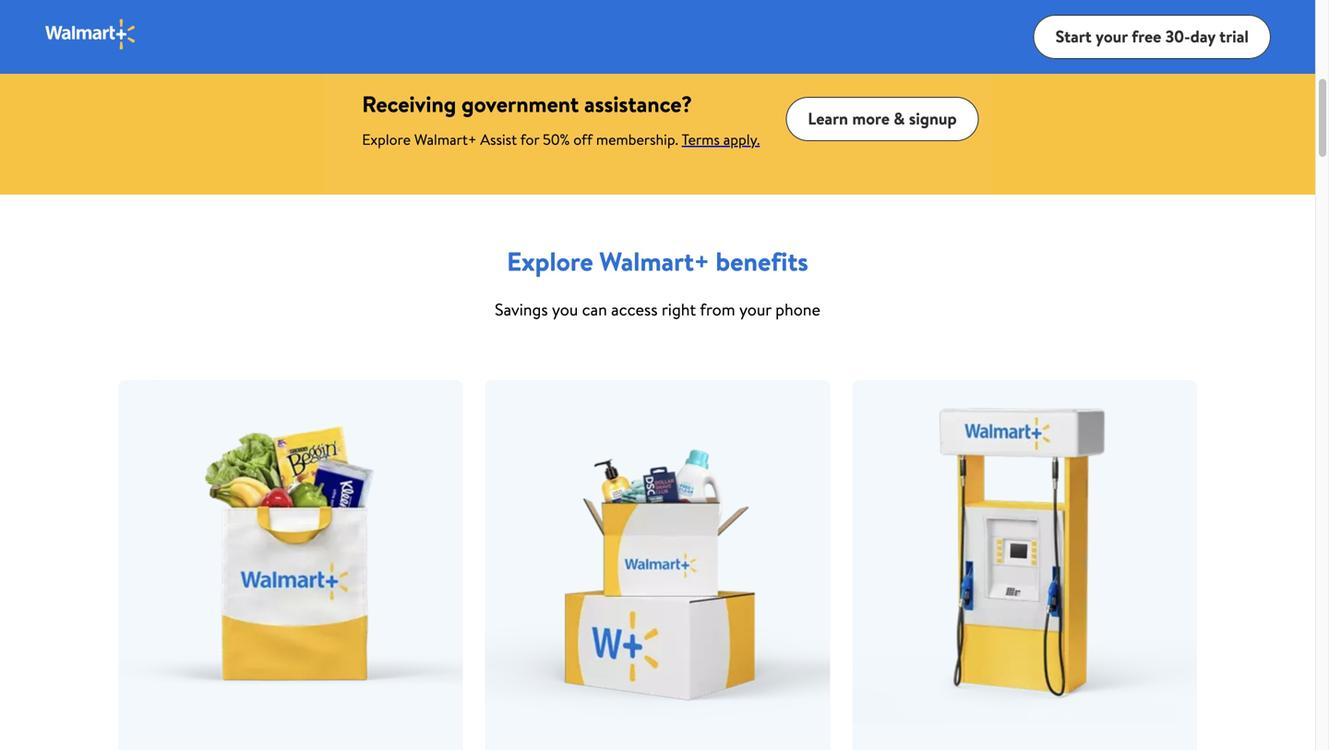 Task type: locate. For each thing, give the bounding box(es) containing it.
explore up you
[[507, 243, 593, 279]]

explore walmart+ benefits
[[507, 243, 809, 279]]

government
[[462, 89, 579, 120]]

receiving government assistance?
[[362, 89, 692, 120]]

0 horizontal spatial walmart+ image
[[44, 18, 137, 51]]

learn more & signup
[[808, 107, 957, 130]]

walmart+ down the receiving
[[414, 129, 477, 150]]

0 horizontal spatial your
[[739, 298, 772, 321]]

learn
[[808, 107, 848, 130]]

you
[[552, 298, 578, 321]]

0 horizontal spatial explore
[[362, 129, 411, 150]]

receiving
[[362, 89, 456, 120]]

w+ image
[[0, 43, 323, 195], [992, 43, 1315, 195]]

&
[[894, 107, 905, 130]]

your left free
[[1096, 25, 1128, 48]]

your right from
[[739, 298, 772, 321]]

0 vertical spatial walmart+
[[414, 129, 477, 150]]

walmart+
[[414, 129, 477, 150], [599, 243, 710, 279]]

1 vertical spatial your
[[739, 298, 772, 321]]

0 vertical spatial your
[[1096, 25, 1128, 48]]

0 horizontal spatial walmart+
[[414, 129, 477, 150]]

phone
[[776, 298, 821, 321]]

50%
[[543, 129, 570, 150]]

explore walmart+ assist for 50% off membership. terms apply.
[[362, 129, 760, 150]]

walmart+ image
[[658, 0, 1315, 43], [44, 18, 137, 51]]

walmart+ up savings you can access right from your phone
[[599, 243, 710, 279]]

explore for explore walmart+ assist for 50% off membership. terms apply.
[[362, 129, 411, 150]]

1 vertical spatial walmart+
[[599, 243, 710, 279]]

explore
[[362, 129, 411, 150], [507, 243, 593, 279]]

signup
[[909, 107, 957, 130]]

your inside button
[[1096, 25, 1128, 48]]

can
[[582, 298, 607, 321]]

1 horizontal spatial your
[[1096, 25, 1128, 48]]

for
[[520, 129, 539, 150]]

1 horizontal spatial walmart+
[[599, 243, 710, 279]]

start
[[1056, 25, 1092, 48]]

0 vertical spatial explore
[[362, 129, 411, 150]]

1 horizontal spatial explore
[[507, 243, 593, 279]]

30-
[[1166, 25, 1191, 48]]

your
[[1096, 25, 1128, 48], [739, 298, 772, 321]]

1 vertical spatial explore
[[507, 243, 593, 279]]

walmart+ for benefits
[[599, 243, 710, 279]]

more
[[852, 107, 890, 130]]

walmart+ for assist
[[414, 129, 477, 150]]

1 horizontal spatial w+ image
[[992, 43, 1315, 195]]

0 horizontal spatial w+ image
[[0, 43, 323, 195]]

day
[[1191, 25, 1216, 48]]

explore down the receiving
[[362, 129, 411, 150]]

assist
[[480, 129, 517, 150]]

right
[[662, 298, 696, 321]]

off
[[573, 129, 593, 150]]



Task type: vqa. For each thing, say whether or not it's contained in the screenshot.
top 'your'
yes



Task type: describe. For each thing, give the bounding box(es) containing it.
savings
[[495, 298, 548, 321]]

assistance?
[[584, 89, 692, 120]]

from
[[700, 298, 735, 321]]

explore for explore walmart+ benefits
[[507, 243, 593, 279]]

2 w+ image from the left
[[992, 43, 1315, 195]]

terms apply. link
[[682, 129, 760, 150]]

benefits
[[716, 243, 809, 279]]

trial
[[1220, 25, 1249, 48]]

access
[[611, 298, 658, 321]]

savings you can access right from your phone
[[495, 298, 821, 321]]

start your free 30-day trial
[[1056, 25, 1249, 48]]

free
[[1132, 25, 1162, 48]]

learn more & signup button
[[786, 97, 979, 141]]

start your free 30-day trial button
[[1034, 15, 1271, 59]]

1 w+ image from the left
[[0, 43, 323, 195]]

membership.
[[596, 129, 678, 150]]

terms
[[682, 129, 720, 150]]

1 horizontal spatial walmart+ image
[[658, 0, 1315, 43]]

apply.
[[723, 129, 760, 150]]



